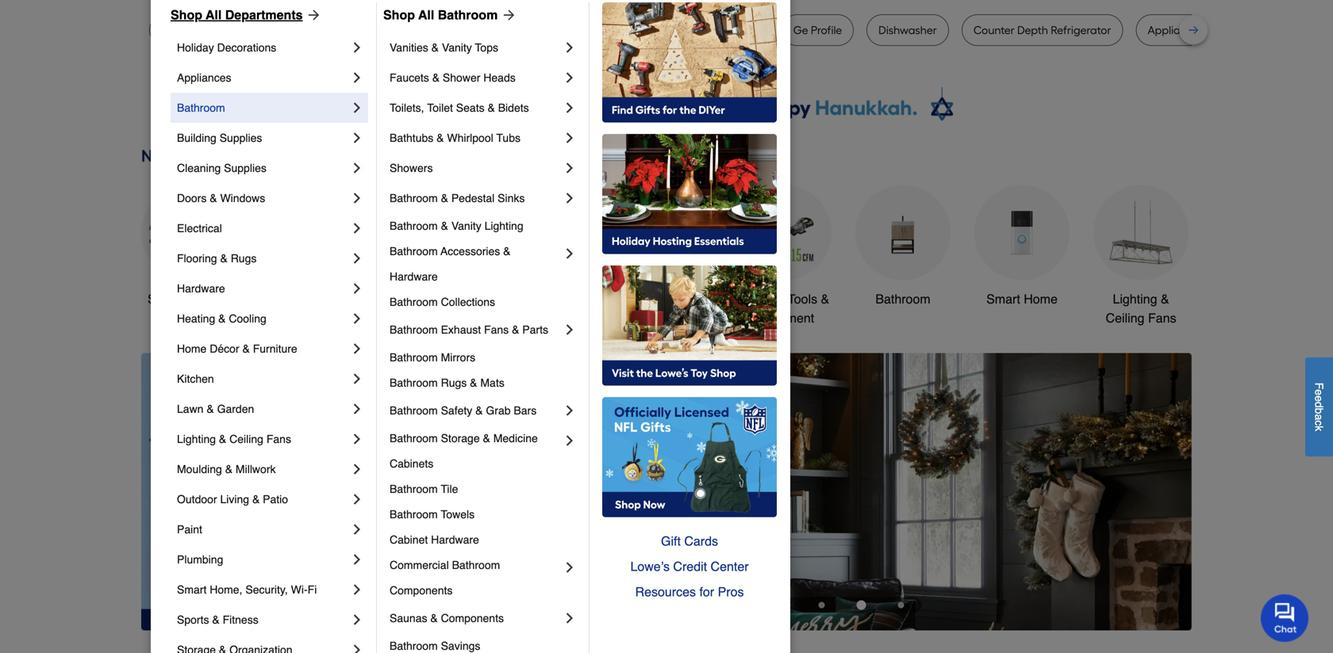 Task type: locate. For each thing, give the bounding box(es) containing it.
1 horizontal spatial home
[[1024, 292, 1058, 307]]

outdoor inside outdoor tools & equipment
[[739, 292, 784, 307]]

chevron right image for bathroom
[[349, 100, 365, 116]]

holiday
[[177, 41, 214, 54]]

1 vertical spatial smart
[[177, 584, 207, 597]]

vanity up the accessories
[[451, 220, 481, 233]]

outdoor tools & equipment link
[[736, 185, 832, 328]]

supplies up cleaning supplies
[[220, 132, 262, 144]]

kitchen faucets
[[619, 292, 710, 307]]

lowe's wishes you and your family a happy hanukkah. image
[[141, 87, 1192, 127]]

shop up ge profile refrigerator in the left top of the page
[[383, 8, 415, 22]]

bathroom accessories & hardware link
[[390, 239, 562, 290]]

outdoor for outdoor tools & equipment
[[739, 292, 784, 307]]

vanity for lighting
[[451, 220, 481, 233]]

chevron right image for vanities & vanity tops
[[562, 40, 578, 56]]

doors
[[177, 192, 207, 205]]

0 vertical spatial ceiling
[[1106, 311, 1145, 326]]

supplies for cleaning supplies
[[224, 162, 267, 175]]

0 vertical spatial vanity
[[442, 41, 472, 54]]

2 ge from the left
[[793, 23, 808, 37]]

shower
[[443, 71, 480, 84]]

components inside commercial bathroom components
[[390, 585, 453, 598]]

gift cards link
[[602, 529, 777, 555]]

0 horizontal spatial outdoor
[[177, 494, 217, 506]]

1 vertical spatial faucets
[[665, 292, 710, 307]]

1 horizontal spatial profile
[[811, 23, 842, 37]]

1 vertical spatial bathroom link
[[855, 185, 951, 309]]

0 horizontal spatial shop
[[171, 8, 202, 22]]

security,
[[245, 584, 288, 597]]

chevron right image for doors & windows
[[349, 190, 365, 206]]

hardware up bathroom collections
[[390, 271, 438, 283]]

0 vertical spatial lighting & ceiling fans link
[[1093, 185, 1189, 328]]

hardware down flooring
[[177, 282, 225, 295]]

vanity
[[442, 41, 472, 54], [451, 220, 481, 233]]

chevron right image
[[562, 40, 578, 56], [562, 70, 578, 86], [349, 160, 365, 176], [349, 190, 365, 206], [562, 190, 578, 206], [349, 221, 365, 236], [349, 251, 365, 267], [562, 322, 578, 338], [349, 341, 365, 357], [349, 371, 365, 387], [349, 402, 365, 417], [562, 433, 578, 449], [349, 492, 365, 508], [349, 582, 365, 598]]

chevron right image for plumbing
[[349, 552, 365, 568]]

faucets inside 'link'
[[390, 71, 429, 84]]

& inside bathroom accessories & hardware
[[503, 245, 511, 258]]

officially licensed n f l gifts. shop now. image
[[602, 398, 777, 518]]

shop all bathroom
[[383, 8, 498, 22]]

vanity left the tops
[[442, 41, 472, 54]]

resources
[[635, 585, 696, 600]]

1 horizontal spatial faucets
[[665, 292, 710, 307]]

sports & fitness link
[[177, 605, 349, 636]]

rugs up hardware link
[[231, 252, 257, 265]]

fitness
[[223, 614, 258, 627]]

1 horizontal spatial arrow right image
[[498, 7, 517, 23]]

cleaning supplies link
[[177, 153, 349, 183]]

0 vertical spatial lighting & ceiling fans
[[1106, 292, 1176, 326]]

visit the lowe's toy shop. image
[[602, 266, 777, 386]]

shop for shop all departments
[[171, 8, 202, 22]]

1 vertical spatial lighting & ceiling fans link
[[177, 425, 349, 455]]

components down commercial
[[390, 585, 453, 598]]

bathroom safety & grab bars
[[390, 405, 537, 417]]

2 tools from the left
[[788, 292, 817, 307]]

0 horizontal spatial all
[[180, 292, 194, 307]]

1 ge from the left
[[372, 23, 387, 37]]

components for saunas & components
[[441, 613, 504, 625]]

0 vertical spatial supplies
[[220, 132, 262, 144]]

0 horizontal spatial lighting & ceiling fans link
[[177, 425, 349, 455]]

decorations for holiday
[[217, 41, 276, 54]]

vanities & vanity tops link
[[390, 33, 562, 63]]

1 refrigerator from the left
[[424, 23, 484, 37]]

bathroom for bathroom collections
[[390, 296, 438, 309]]

bathroom & pedestal sinks link
[[390, 183, 562, 213]]

b
[[1313, 408, 1326, 414]]

refrigerator for counter depth refrigerator
[[1051, 23, 1111, 37]]

2 e from the top
[[1313, 396, 1326, 402]]

decorations inside holiday decorations link
[[217, 41, 276, 54]]

paint
[[177, 524, 202, 536]]

0 horizontal spatial ceiling
[[229, 433, 263, 446]]

bathroom inside bathroom accessories & hardware
[[390, 245, 438, 258]]

bathroom safety & grab bars link
[[390, 396, 562, 426]]

counter
[[973, 23, 1015, 37]]

smart inside smart home link
[[986, 292, 1020, 307]]

1 vertical spatial lighting & ceiling fans
[[177, 433, 291, 446]]

refrigerator right lg
[[696, 23, 757, 37]]

french door refrigerator
[[521, 23, 645, 37]]

1 arrow right image from the left
[[303, 7, 322, 23]]

showers link
[[390, 153, 562, 183]]

arrow right image up holiday decorations link
[[303, 7, 322, 23]]

decorations inside christmas decorations link
[[512, 311, 580, 326]]

showers
[[390, 162, 433, 175]]

refrigerator up the vanities & vanity tops
[[424, 23, 484, 37]]

smart for smart home
[[986, 292, 1020, 307]]

pedestal
[[451, 192, 495, 205]]

0 horizontal spatial profile
[[390, 23, 421, 37]]

commercial
[[390, 559, 449, 572]]

all up ge profile refrigerator in the left top of the page
[[418, 8, 434, 22]]

new deals every day during 25 days of deals image
[[141, 143, 1192, 169]]

christmas decorations
[[512, 292, 580, 326]]

gift cards
[[661, 534, 718, 549]]

bathtubs & whirlpool tubs link
[[390, 123, 562, 153]]

&
[[431, 41, 439, 54], [432, 71, 440, 84], [488, 102, 495, 114], [437, 132, 444, 144], [210, 192, 217, 205], [441, 192, 448, 205], [441, 220, 448, 233], [503, 245, 511, 258], [220, 252, 228, 265], [821, 292, 829, 307], [1161, 292, 1169, 307], [218, 313, 226, 325], [512, 324, 519, 336], [242, 343, 250, 355], [470, 377, 477, 390], [207, 403, 214, 416], [475, 405, 483, 417], [483, 432, 490, 445], [219, 433, 226, 446], [225, 463, 233, 476], [252, 494, 260, 506], [430, 613, 438, 625], [212, 614, 220, 627]]

1 profile from the left
[[390, 23, 421, 37]]

2 vertical spatial lighting
[[177, 433, 216, 446]]

0 vertical spatial faucets
[[390, 71, 429, 84]]

1 horizontal spatial rugs
[[441, 377, 467, 390]]

f e e d b a c k
[[1313, 383, 1326, 432]]

plumbing link
[[177, 545, 349, 575]]

1 horizontal spatial ge
[[793, 23, 808, 37]]

rugs down 'mirrors'
[[441, 377, 467, 390]]

1 vertical spatial rugs
[[441, 377, 467, 390]]

exhaust
[[441, 324, 481, 336]]

moulding
[[177, 463, 222, 476]]

0 vertical spatial smart
[[986, 292, 1020, 307]]

refrigerator right the depth
[[1051, 23, 1111, 37]]

1 horizontal spatial fans
[[484, 324, 509, 336]]

vanity inside 'vanities & vanity tops' link
[[442, 41, 472, 54]]

outdoor down moulding
[[177, 494, 217, 506]]

appliances
[[177, 71, 231, 84]]

vanity inside the bathroom & vanity lighting link
[[451, 220, 481, 233]]

1 horizontal spatial shop
[[383, 8, 415, 22]]

shop
[[148, 292, 177, 307]]

holiday decorations link
[[177, 33, 349, 63]]

1 shop from the left
[[171, 8, 202, 22]]

refrigerator for ge profile refrigerator
[[424, 23, 484, 37]]

chevron right image for outdoor living & patio
[[349, 492, 365, 508]]

doors & windows link
[[177, 183, 349, 213]]

0 vertical spatial kitchen
[[619, 292, 662, 307]]

tools down bathroom accessories & hardware
[[412, 292, 442, 307]]

1 vertical spatial ceiling
[[229, 433, 263, 446]]

arrow right image inside shop all bathroom link
[[498, 7, 517, 23]]

& inside 'link'
[[218, 313, 226, 325]]

all up holiday decorations
[[206, 8, 222, 22]]

electrical
[[177, 222, 222, 235]]

scroll to item #3 image
[[803, 603, 841, 609]]

storage
[[441, 432, 480, 445]]

1 horizontal spatial bathroom link
[[855, 185, 951, 309]]

hardware inside 'link'
[[431, 534, 479, 547]]

cards
[[684, 534, 718, 549]]

bathroom & vanity lighting link
[[390, 213, 578, 239]]

bathroom for bathroom mirrors
[[390, 352, 438, 364]]

e up d
[[1313, 390, 1326, 396]]

lighting & ceiling fans link
[[1093, 185, 1189, 328], [177, 425, 349, 455]]

1 vertical spatial kitchen
[[177, 373, 214, 386]]

saunas & components link
[[390, 604, 562, 634]]

tubs
[[496, 132, 521, 144]]

0 vertical spatial outdoor
[[739, 292, 784, 307]]

commercial bathroom components link
[[390, 553, 562, 604]]

1 tools from the left
[[412, 292, 442, 307]]

bathroom & pedestal sinks
[[390, 192, 525, 205]]

1 horizontal spatial kitchen
[[619, 292, 662, 307]]

supplies inside 'link'
[[220, 132, 262, 144]]

all up heating
[[180, 292, 194, 307]]

tools up equipment
[[788, 292, 817, 307]]

1 horizontal spatial outdoor
[[739, 292, 784, 307]]

0 vertical spatial lighting
[[485, 220, 523, 233]]

building
[[177, 132, 216, 144]]

1 horizontal spatial ceiling
[[1106, 311, 1145, 326]]

1 vertical spatial vanity
[[451, 220, 481, 233]]

commercial bathroom components
[[390, 559, 503, 598]]

arrow right image
[[303, 7, 322, 23], [498, 7, 517, 23]]

counter depth refrigerator
[[973, 23, 1111, 37]]

bathroom for bathroom safety & grab bars
[[390, 405, 438, 417]]

0 horizontal spatial faucets
[[390, 71, 429, 84]]

heads
[[483, 71, 516, 84]]

supplies up windows
[[224, 162, 267, 175]]

lighting & ceiling fans
[[1106, 292, 1176, 326], [177, 433, 291, 446]]

kitchen
[[619, 292, 662, 307], [177, 373, 214, 386]]

0 horizontal spatial tools
[[412, 292, 442, 307]]

1 vertical spatial decorations
[[512, 311, 580, 326]]

refrigerator
[[424, 23, 484, 37], [584, 23, 645, 37], [696, 23, 757, 37], [1051, 23, 1111, 37]]

ge for ge profile refrigerator
[[372, 23, 387, 37]]

a
[[1313, 414, 1326, 421]]

bathroom inside bathroom storage & medicine cabinets
[[390, 432, 438, 445]]

0 horizontal spatial kitchen
[[177, 373, 214, 386]]

saunas & components
[[390, 613, 504, 625]]

tools
[[412, 292, 442, 307], [788, 292, 817, 307]]

1 horizontal spatial lighting & ceiling fans link
[[1093, 185, 1189, 328]]

refrigerator for french door refrigerator
[[584, 23, 645, 37]]

1 horizontal spatial smart
[[986, 292, 1020, 307]]

home décor & furniture link
[[177, 334, 349, 364]]

50 percent off all artificial christmas trees, holiday lights and more. image
[[423, 353, 1192, 631]]

1 horizontal spatial decorations
[[512, 311, 580, 326]]

all for departments
[[206, 8, 222, 22]]

lawn & garden
[[177, 403, 254, 416]]

components up bathroom savings 'link'
[[441, 613, 504, 625]]

0 horizontal spatial arrow right image
[[303, 7, 322, 23]]

refrigerator right door in the top of the page
[[584, 23, 645, 37]]

chevron right image for moulding & millwork
[[349, 462, 365, 478]]

bathtubs
[[390, 132, 433, 144]]

e up b
[[1313, 396, 1326, 402]]

chevron right image for lighting & ceiling fans
[[349, 432, 365, 448]]

0 horizontal spatial bathroom link
[[177, 93, 349, 123]]

credit
[[673, 560, 707, 575]]

lowe's credit center link
[[602, 555, 777, 580]]

1 vertical spatial components
[[441, 613, 504, 625]]

2 horizontal spatial lighting
[[1113, 292, 1157, 307]]

chevron right image for saunas & components
[[562, 611, 578, 627]]

chevron right image for showers
[[562, 160, 578, 176]]

0 horizontal spatial ge
[[372, 23, 387, 37]]

seats
[[456, 102, 485, 114]]

chevron right image
[[349, 40, 365, 56], [349, 70, 365, 86], [349, 100, 365, 116], [562, 100, 578, 116], [349, 130, 365, 146], [562, 130, 578, 146], [562, 160, 578, 176], [562, 246, 578, 262], [349, 281, 365, 297], [349, 311, 365, 327], [562, 403, 578, 419], [349, 432, 365, 448], [349, 462, 365, 478], [349, 522, 365, 538], [349, 552, 365, 568], [562, 560, 578, 576], [562, 611, 578, 627], [349, 613, 365, 628], [349, 643, 365, 654]]

2 refrigerator from the left
[[584, 23, 645, 37]]

chevron right image for bathroom storage & medicine cabinets
[[562, 433, 578, 449]]

smart home, security, wi-fi link
[[177, 575, 349, 605]]

0 horizontal spatial rugs
[[231, 252, 257, 265]]

shop these last-minute gifts. $99 or less. quantities are limited and won't last. image
[[141, 353, 398, 631]]

chevron right image for appliances
[[349, 70, 365, 86]]

components
[[390, 585, 453, 598], [441, 613, 504, 625]]

bathroom mirrors
[[390, 352, 475, 364]]

bathroom for bathroom & pedestal sinks
[[390, 192, 438, 205]]

tools inside outdoor tools & equipment
[[788, 292, 817, 307]]

2 horizontal spatial all
[[418, 8, 434, 22]]

bathroom savings
[[390, 640, 480, 653]]

1 vertical spatial supplies
[[224, 162, 267, 175]]

0 vertical spatial components
[[390, 585, 453, 598]]

1 vertical spatial outdoor
[[177, 494, 217, 506]]

4 refrigerator from the left
[[1051, 23, 1111, 37]]

2 profile from the left
[[811, 23, 842, 37]]

ge profile refrigerator
[[372, 23, 484, 37]]

building supplies link
[[177, 123, 349, 153]]

2 horizontal spatial fans
[[1148, 311, 1176, 326]]

shop up 'holiday'
[[171, 8, 202, 22]]

1 vertical spatial home
[[177, 343, 207, 355]]

chevron right image for bathroom accessories & hardware
[[562, 246, 578, 262]]

outdoor up equipment
[[739, 292, 784, 307]]

1 horizontal spatial lighting & ceiling fans
[[1106, 292, 1176, 326]]

1 horizontal spatial tools
[[788, 292, 817, 307]]

0 vertical spatial home
[[1024, 292, 1058, 307]]

bathroom inside 'link'
[[390, 640, 438, 653]]

hardware down towels
[[431, 534, 479, 547]]

0 horizontal spatial decorations
[[217, 41, 276, 54]]

chevron right image for bathroom exhaust fans & parts
[[562, 322, 578, 338]]

arrow right image for shop all departments
[[303, 7, 322, 23]]

bathtubs & whirlpool tubs
[[390, 132, 521, 144]]

1 horizontal spatial all
[[206, 8, 222, 22]]

chevron right image for holiday decorations
[[349, 40, 365, 56]]

shop all deals
[[148, 292, 230, 307]]

arrow right image inside 'shop all departments' link
[[303, 7, 322, 23]]

ge for ge profile
[[793, 23, 808, 37]]

2 shop from the left
[[383, 8, 415, 22]]

garden
[[217, 403, 254, 416]]

lg
[[681, 23, 694, 37]]

0 vertical spatial decorations
[[217, 41, 276, 54]]

chevron right image for bathtubs & whirlpool tubs
[[562, 130, 578, 146]]

decorations down 'shop all departments' link
[[217, 41, 276, 54]]

gift
[[661, 534, 681, 549]]

2 arrow right image from the left
[[498, 7, 517, 23]]

0 horizontal spatial smart
[[177, 584, 207, 597]]

holiday hosting essentials. image
[[602, 134, 777, 255]]

chevron right image for bathroom & pedestal sinks
[[562, 190, 578, 206]]

0 horizontal spatial lighting
[[177, 433, 216, 446]]

smart inside smart home, security, wi-fi link
[[177, 584, 207, 597]]

decorations down christmas
[[512, 311, 580, 326]]

arrow right image up the tops
[[498, 7, 517, 23]]

0 horizontal spatial home
[[177, 343, 207, 355]]

arrow right image for shop all bathroom
[[498, 7, 517, 23]]

bathroom for bathroom rugs & mats
[[390, 377, 438, 390]]

smart for smart home, security, wi-fi
[[177, 584, 207, 597]]

hardware
[[390, 271, 438, 283], [177, 282, 225, 295], [431, 534, 479, 547]]

0 horizontal spatial lighting & ceiling fans
[[177, 433, 291, 446]]



Task type: vqa. For each thing, say whether or not it's contained in the screenshot.
Solar Power link
no



Task type: describe. For each thing, give the bounding box(es) containing it.
shop all departments link
[[171, 6, 322, 25]]

flooring
[[177, 252, 217, 265]]

vanities & vanity tops
[[390, 41, 498, 54]]

cabinets
[[390, 458, 433, 471]]

shop all deals link
[[141, 185, 236, 309]]

cabinet hardware
[[390, 534, 479, 547]]

electrical link
[[177, 213, 349, 244]]

appliances link
[[177, 63, 349, 93]]

find gifts for the diyer. image
[[602, 2, 777, 123]]

toilet
[[427, 102, 453, 114]]

outdoor living & patio link
[[177, 485, 349, 515]]

bathroom for bathroom storage & medicine cabinets
[[390, 432, 438, 445]]

c
[[1313, 421, 1326, 426]]

decorations for christmas
[[512, 311, 580, 326]]

profile for ge profile
[[811, 23, 842, 37]]

faucets & shower heads link
[[390, 63, 562, 93]]

french
[[521, 23, 555, 37]]

appliance package
[[1148, 23, 1246, 37]]

chevron right image for cleaning supplies
[[349, 160, 365, 176]]

bathroom for bathroom towels
[[390, 509, 438, 521]]

bathroom storage & medicine cabinets link
[[390, 426, 562, 477]]

3 refrigerator from the left
[[696, 23, 757, 37]]

chevron right image for building supplies
[[349, 130, 365, 146]]

bathroom mirrors link
[[390, 345, 578, 371]]

arrow right image
[[1163, 492, 1178, 508]]

pros
[[718, 585, 744, 600]]

toilets, toilet seats & bidets
[[390, 102, 529, 114]]

cabinet hardware link
[[390, 528, 578, 553]]

windows
[[220, 192, 265, 205]]

fi
[[308, 584, 317, 597]]

1 e from the top
[[1313, 390, 1326, 396]]

smart home
[[986, 292, 1058, 307]]

chevron right image for heating & cooling
[[349, 311, 365, 327]]

components for commercial bathroom components
[[390, 585, 453, 598]]

bathroom for bathroom tile
[[390, 483, 438, 496]]

depth
[[1017, 23, 1048, 37]]

vanity for tops
[[442, 41, 472, 54]]

chat invite button image
[[1261, 594, 1309, 643]]

kitchen link
[[177, 364, 349, 394]]

wi-
[[291, 584, 308, 597]]

chevron right image for kitchen
[[349, 371, 365, 387]]

lg refrigerator
[[681, 23, 757, 37]]

cleaning supplies
[[177, 162, 267, 175]]

paint link
[[177, 515, 349, 545]]

bathroom tile
[[390, 483, 458, 496]]

chevron right image for sports & fitness
[[349, 613, 365, 628]]

chevron right image for bathroom safety & grab bars
[[562, 403, 578, 419]]

0 vertical spatial rugs
[[231, 252, 257, 265]]

chevron right image for toilets, toilet seats & bidets
[[562, 100, 578, 116]]

outdoor for outdoor living & patio
[[177, 494, 217, 506]]

chevron right image for faucets & shower heads
[[562, 70, 578, 86]]

kitchen for kitchen
[[177, 373, 214, 386]]

chevron right image for flooring & rugs
[[349, 251, 365, 267]]

arrow left image
[[436, 492, 452, 508]]

décor
[[210, 343, 239, 355]]

savings
[[441, 640, 480, 653]]

shop for shop all bathroom
[[383, 8, 415, 22]]

1 vertical spatial lighting
[[1113, 292, 1157, 307]]

scroll to item #4 element
[[841, 601, 882, 610]]

moulding & millwork link
[[177, 455, 349, 485]]

building supplies
[[177, 132, 262, 144]]

door
[[557, 23, 582, 37]]

heating
[[177, 313, 215, 325]]

0 horizontal spatial fans
[[266, 433, 291, 446]]

deals
[[198, 292, 230, 307]]

all for bathroom
[[418, 8, 434, 22]]

bars
[[514, 405, 537, 417]]

smart home link
[[974, 185, 1070, 309]]

1 horizontal spatial lighting
[[485, 220, 523, 233]]

towels
[[441, 509, 475, 521]]

safety
[[441, 405, 472, 417]]

all for deals
[[180, 292, 194, 307]]

bathroom for bathroom exhaust fans & parts
[[390, 324, 438, 336]]

cleaning
[[177, 162, 221, 175]]

hardware link
[[177, 274, 349, 304]]

profile for ge profile refrigerator
[[390, 23, 421, 37]]

heating & cooling
[[177, 313, 267, 325]]

lawn & garden link
[[177, 394, 349, 425]]

bathroom tile link
[[390, 477, 578, 502]]

chevron right image for commercial bathroom components
[[562, 560, 578, 576]]

bathroom storage & medicine cabinets
[[390, 432, 541, 471]]

bathroom for bathroom savings
[[390, 640, 438, 653]]

kitchen for kitchen faucets
[[619, 292, 662, 307]]

chevron right image for smart home, security, wi-fi
[[349, 582, 365, 598]]

departments
[[225, 8, 303, 22]]

& inside bathroom storage & medicine cabinets
[[483, 432, 490, 445]]

christmas decorations link
[[498, 185, 594, 328]]

sports & fitness
[[177, 614, 258, 627]]

living
[[220, 494, 249, 506]]

sports
[[177, 614, 209, 627]]

recommended searches for you heading
[[141, 0, 1192, 2]]

bathroom towels link
[[390, 502, 578, 528]]

flooring & rugs
[[177, 252, 257, 265]]

tools link
[[379, 185, 475, 309]]

scroll to item #5 image
[[882, 603, 920, 609]]

bathroom for bathroom & vanity lighting
[[390, 220, 438, 233]]

collections
[[441, 296, 495, 309]]

chevron right image for hardware
[[349, 281, 365, 297]]

lowe's credit center
[[630, 560, 749, 575]]

f e e d b a c k button
[[1305, 358, 1333, 457]]

ge profile
[[793, 23, 842, 37]]

holiday decorations
[[177, 41, 276, 54]]

millwork
[[236, 463, 276, 476]]

& inside outdoor tools & equipment
[[821, 292, 829, 307]]

bidets
[[498, 102, 529, 114]]

lowe's
[[630, 560, 670, 575]]

shop all bathroom link
[[383, 6, 517, 25]]

flooring & rugs link
[[177, 244, 349, 274]]

chevron right image for paint
[[349, 522, 365, 538]]

toilets, toilet seats & bidets link
[[390, 93, 562, 123]]

hardware inside bathroom accessories & hardware
[[390, 271, 438, 283]]

moulding & millwork
[[177, 463, 276, 476]]

f
[[1313, 383, 1326, 390]]

chevron right image for electrical
[[349, 221, 365, 236]]

bathroom for bathroom accessories & hardware
[[390, 245, 438, 258]]

chevron right image for home décor & furniture
[[349, 341, 365, 357]]

scroll to item #2 image
[[765, 603, 803, 609]]

package
[[1202, 23, 1246, 37]]

tools inside 'tools' link
[[412, 292, 442, 307]]

fans inside bathroom exhaust fans & parts link
[[484, 324, 509, 336]]

smart home, security, wi-fi
[[177, 584, 317, 597]]

supplies for building supplies
[[220, 132, 262, 144]]

bathroom rugs & mats link
[[390, 371, 578, 396]]

christmas
[[517, 292, 575, 307]]

0 vertical spatial bathroom link
[[177, 93, 349, 123]]

grab
[[486, 405, 511, 417]]

chevron right image for lawn & garden
[[349, 402, 365, 417]]

whirlpool
[[447, 132, 493, 144]]

mirrors
[[441, 352, 475, 364]]

tops
[[475, 41, 498, 54]]

bathroom inside commercial bathroom components
[[452, 559, 500, 572]]



